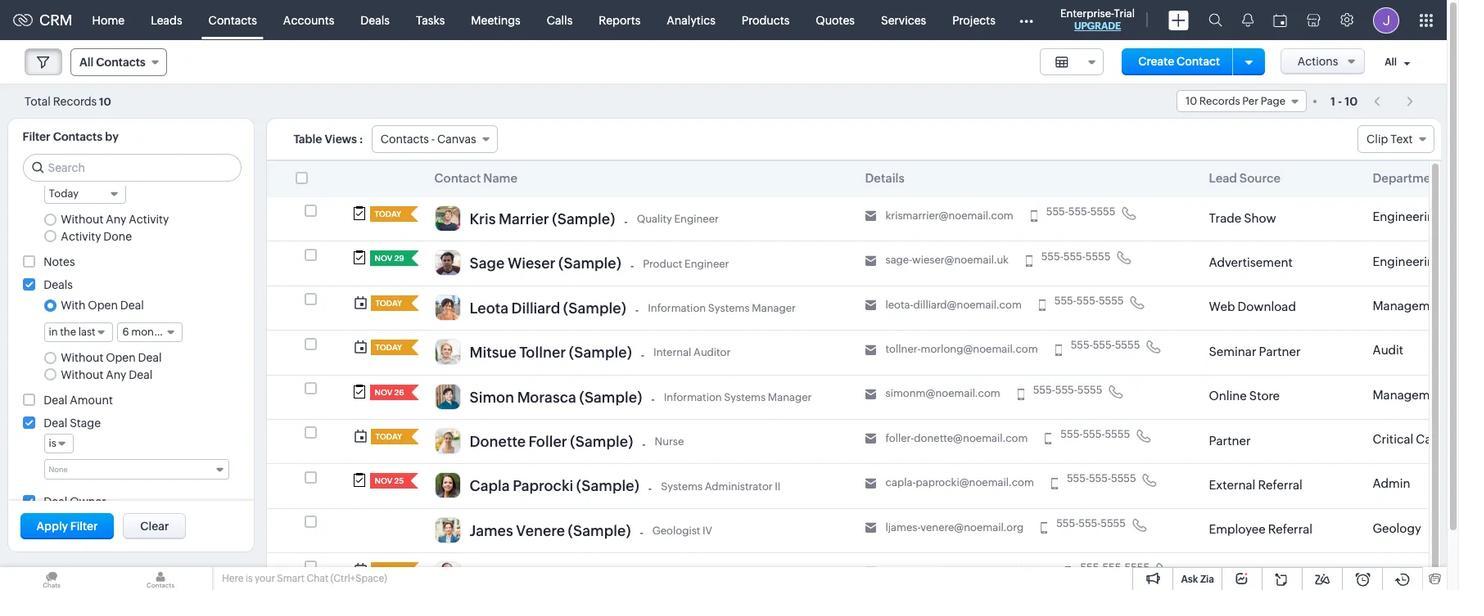 Task type: describe. For each thing, give the bounding box(es) containing it.
canvas profile image image for donette foller (sample)
[[434, 428, 461, 454]]

krismarrier@noemail.com link
[[886, 210, 1014, 223]]

today link for donette foller (sample)
[[371, 429, 404, 445]]

kris
[[470, 210, 496, 228]]

capla paprocki (sample) link
[[470, 478, 639, 499]]

icon_mobile image for sage wieser (sample)
[[1026, 255, 1032, 267]]

none field none
[[44, 459, 229, 480]]

department
[[1373, 171, 1443, 185]]

paprocki@noemail.com
[[916, 477, 1034, 489]]

canvas profile image image for mitsue tollner (sample)
[[434, 339, 461, 365]]

create contact button
[[1122, 48, 1237, 75]]

wieser@noemail.uk
[[912, 254, 1009, 266]]

management for simon morasca (sample)
[[1373, 388, 1449, 402]]

with open deal
[[61, 299, 144, 312]]

records for 10
[[1200, 95, 1240, 107]]

lead
[[1209, 171, 1237, 185]]

foller-
[[886, 432, 914, 445]]

critical care un
[[1373, 432, 1459, 446]]

dilliard@noemail.com
[[914, 299, 1022, 311]]

0 horizontal spatial contact
[[434, 171, 481, 185]]

icon_mail image for donette foller (sample)
[[865, 433, 877, 445]]

deal up deal stage
[[44, 394, 67, 407]]

search element
[[1199, 0, 1232, 40]]

leota dilliard (sample) link
[[470, 300, 626, 321]]

26
[[394, 388, 404, 397]]

- for james venere (sample)
[[640, 527, 644, 540]]

reports
[[599, 14, 641, 27]]

today link for mitsue tollner (sample)
[[371, 340, 404, 356]]

today right chat
[[375, 566, 402, 575]]

icon_mobile image for kris marrier (sample)
[[1031, 211, 1037, 222]]

contacts inside field
[[381, 133, 429, 146]]

engineering for kris marrier (sample)
[[1373, 210, 1443, 224]]

create menu image
[[1169, 10, 1189, 30]]

canvas profile image image for kris marrier (sample)
[[434, 206, 461, 232]]

deal down without open deal
[[129, 368, 153, 381]]

apply filter
[[36, 520, 98, 533]]

- for capla paprocki (sample)
[[648, 482, 652, 495]]

information systems manager for simon morasca (sample)
[[664, 391, 812, 404]]

by
[[105, 130, 119, 143]]

(sample) for simon morasca (sample)
[[579, 389, 642, 406]]

contacts left by
[[53, 130, 103, 143]]

download
[[1238, 300, 1296, 314]]

last
[[78, 326, 96, 338]]

here
[[222, 573, 244, 585]]

engineer for kris marrier (sample)
[[674, 213, 719, 225]]

projects
[[953, 14, 996, 27]]

enterprise-trial upgrade
[[1060, 7, 1135, 32]]

Contacts - Canvas field
[[372, 125, 498, 153]]

create contact
[[1139, 55, 1220, 68]]

canvas profile image image for leota dilliard (sample)
[[434, 295, 461, 321]]

deal amount
[[44, 394, 113, 407]]

nov 25
[[375, 477, 404, 486]]

josephine darakjy (sample)
[[470, 567, 661, 584]]

simonm@noemail.com
[[886, 388, 1000, 400]]

(sample) for leota dilliard (sample)
[[563, 300, 626, 317]]

source
[[1240, 171, 1281, 185]]

marrier
[[499, 210, 549, 228]]

(sample) for james venere (sample)
[[568, 522, 631, 539]]

1 vertical spatial partner
[[1209, 434, 1251, 448]]

web download
[[1209, 300, 1296, 314]]

here is your smart chat (ctrl+space)
[[222, 573, 387, 585]]

today for kris marrier (sample)
[[375, 210, 401, 219]]

0 horizontal spatial filter
[[23, 130, 50, 143]]

josephine
[[470, 567, 540, 584]]

capla-paprocki@noemail.com link
[[886, 477, 1034, 490]]

- for sage wieser (sample)
[[631, 260, 634, 273]]

joesphine-
[[886, 566, 937, 578]]

contacts image
[[109, 568, 212, 590]]

quotes
[[816, 14, 855, 27]]

dilliard
[[511, 300, 560, 317]]

icon_mobile image for capla paprocki (sample)
[[1051, 478, 1058, 489]]

ask
[[1181, 574, 1198, 586]]

geology
[[1373, 521, 1421, 535]]

deal down 6 months field
[[138, 352, 162, 365]]

- for simon morasca (sample)
[[651, 393, 655, 406]]

venere@noemail.org
[[921, 521, 1024, 534]]

without for without any deal
[[61, 368, 103, 381]]

nurse
[[655, 436, 684, 448]]

deal up apply
[[44, 495, 67, 508]]

contact name
[[434, 171, 518, 185]]

canvas
[[437, 133, 476, 146]]

deal owner
[[44, 495, 106, 508]]

size image
[[1055, 55, 1068, 70]]

information systems manager for leota dilliard (sample)
[[648, 302, 796, 314]]

months
[[131, 326, 169, 338]]

today inside field
[[49, 188, 79, 200]]

foller
[[529, 433, 567, 450]]

icon_mail image for leota dilliard (sample)
[[865, 300, 877, 311]]

product engineer
[[643, 258, 729, 270]]

darakjy
[[543, 567, 595, 584]]

nov for capla
[[375, 477, 393, 486]]

chats image
[[0, 568, 103, 590]]

josephine darakjy (sample) link
[[470, 567, 661, 588]]

total records 10
[[25, 95, 111, 108]]

notes
[[44, 255, 75, 268]]

- inside field
[[431, 133, 435, 146]]

trade
[[1209, 211, 1242, 225]]

geologist iv
[[653, 525, 712, 537]]

donette@noemail.com
[[914, 432, 1028, 445]]

actions
[[1298, 55, 1338, 68]]

all for all contacts
[[79, 56, 94, 69]]

information for simon morasca (sample)
[[664, 391, 722, 404]]

ljames-venere@noemail.org link
[[886, 521, 1024, 534]]

any for activity
[[106, 213, 126, 226]]

audit
[[1373, 343, 1404, 357]]

- for mitsue tollner (sample)
[[641, 349, 645, 362]]

zia
[[1200, 574, 1214, 586]]

0 vertical spatial deals
[[361, 14, 390, 27]]

lead source
[[1209, 171, 1281, 185]]

planning
[[1411, 566, 1459, 580]]

tasks link
[[403, 0, 458, 40]]

search image
[[1209, 13, 1223, 27]]

darakjy@noemail.com
[[937, 566, 1048, 578]]

leota dilliard (sample)
[[470, 300, 626, 317]]

without for without open deal
[[61, 352, 103, 365]]

products link
[[729, 0, 803, 40]]

1 - 10
[[1331, 95, 1358, 108]]

10 Records Per Page field
[[1177, 90, 1307, 112]]

management for leota dilliard (sample)
[[1373, 299, 1449, 313]]

in the last
[[49, 326, 96, 338]]

leota-dilliard@noemail.com link
[[886, 299, 1022, 312]]

systems for simon morasca (sample)
[[724, 391, 766, 404]]

canvas profile image image for capla paprocki (sample)
[[434, 473, 461, 499]]

records for total
[[53, 95, 97, 108]]

done
[[103, 230, 132, 243]]

contacts inside field
[[96, 56, 146, 69]]

icon_mail image for capla paprocki (sample)
[[865, 478, 877, 489]]

signals image
[[1242, 13, 1254, 27]]

canvas profile image image for sage wieser (sample)
[[434, 250, 461, 276]]

icon_mail image for simon morasca (sample)
[[865, 389, 877, 400]]

internal auditor
[[654, 347, 731, 359]]

apply
[[36, 520, 68, 533]]

morasca
[[517, 389, 576, 406]]

mitsue
[[470, 344, 517, 361]]

leota
[[470, 300, 509, 317]]

nov for sage
[[375, 254, 393, 263]]

deal up is field
[[44, 417, 67, 430]]

kris marrier (sample)
[[470, 210, 615, 228]]

joesphine-darakjy@noemail.com
[[886, 566, 1048, 578]]

open for without
[[106, 352, 136, 365]]

0 vertical spatial activity
[[129, 213, 169, 226]]

tasks
[[416, 14, 445, 27]]

seminar partner
[[1209, 345, 1301, 359]]

quotes link
[[803, 0, 868, 40]]

call
[[1239, 567, 1261, 581]]

nov 29
[[375, 254, 404, 263]]



Task type: locate. For each thing, give the bounding box(es) containing it.
icon_mail image for kris marrier (sample)
[[865, 211, 877, 222]]

(sample) up darakjy
[[568, 522, 631, 539]]

(sample)
[[552, 210, 615, 228], [558, 255, 622, 272], [563, 300, 626, 317], [569, 344, 632, 361], [579, 389, 642, 406], [570, 433, 633, 450], [576, 478, 639, 495], [568, 522, 631, 539], [598, 567, 661, 584]]

engineer right quality
[[674, 213, 719, 225]]

0 vertical spatial information
[[648, 302, 706, 314]]

canvas profile image image left josephine
[[434, 562, 461, 588]]

page
[[1261, 95, 1286, 107]]

(sample) right darakjy
[[598, 567, 661, 584]]

manager for leota dilliard (sample)
[[752, 302, 796, 314]]

1 vertical spatial nov
[[375, 388, 393, 397]]

today link right chat
[[371, 563, 404, 578]]

5 canvas profile image image from the top
[[434, 384, 461, 410]]

nov 26
[[375, 388, 404, 397]]

referral for james venere (sample)
[[1268, 523, 1313, 537]]

3 nov from the top
[[375, 477, 393, 486]]

0 vertical spatial nov
[[375, 254, 393, 263]]

5555
[[1091, 206, 1116, 218], [1086, 250, 1111, 262], [1099, 295, 1124, 307], [1115, 339, 1140, 352], [1078, 384, 1103, 396], [1105, 428, 1130, 441], [1111, 473, 1136, 485], [1101, 517, 1126, 530], [1125, 562, 1150, 574]]

name
[[483, 171, 518, 185]]

systems for leota dilliard (sample)
[[708, 302, 750, 314]]

9 icon_mail image from the top
[[865, 567, 877, 579]]

systems down auditor on the bottom of page
[[724, 391, 766, 404]]

0 vertical spatial filter
[[23, 130, 50, 143]]

open for with
[[88, 299, 118, 312]]

1 vertical spatial management
[[1373, 388, 1449, 402]]

the
[[60, 326, 76, 338]]

(sample) for capla paprocki (sample)
[[576, 478, 639, 495]]

partner down the online on the right bottom
[[1209, 434, 1251, 448]]

2 vertical spatial systems
[[661, 480, 703, 493]]

without up deal amount
[[61, 368, 103, 381]]

(sample) for donette foller (sample)
[[570, 433, 633, 450]]

mitsue tollner (sample)
[[470, 344, 632, 361]]

- for kris marrier (sample)
[[624, 215, 628, 228]]

8 canvas profile image image from the top
[[434, 517, 461, 543]]

1 vertical spatial engineer
[[685, 258, 729, 270]]

1 icon_mail image from the top
[[865, 211, 877, 222]]

0 horizontal spatial partner
[[1209, 434, 1251, 448]]

icon_mobile image for donette foller (sample)
[[1045, 433, 1052, 445]]

icon_mail image left "simonm@noemail.com" link
[[865, 389, 877, 400]]

4 icon_mail image from the top
[[865, 344, 877, 356]]

0 horizontal spatial 10
[[99, 95, 111, 108]]

2 canvas profile image image from the top
[[434, 250, 461, 276]]

contacts right leads link
[[209, 14, 257, 27]]

quality engineer
[[637, 213, 719, 225]]

canvas profile image image left the leota
[[434, 295, 461, 321]]

home
[[92, 14, 125, 27]]

1 horizontal spatial activity
[[129, 213, 169, 226]]

canvas profile image image left 'sage'
[[434, 250, 461, 276]]

partner down download
[[1259, 345, 1301, 359]]

is inside is field
[[49, 437, 56, 449]]

icon_mail image left leota-
[[865, 300, 877, 311]]

filter inside 'button'
[[70, 520, 98, 533]]

Clip Text field
[[1358, 125, 1434, 153]]

is down deal stage
[[49, 437, 56, 449]]

7 icon_mail image from the top
[[865, 478, 877, 489]]

1 management from the top
[[1373, 299, 1449, 313]]

nov left '29'
[[375, 254, 393, 263]]

0 vertical spatial partner
[[1259, 345, 1301, 359]]

management up audit at the right of page
[[1373, 299, 1449, 313]]

james venere (sample) link
[[470, 522, 631, 544]]

today down nov 29
[[375, 299, 402, 308]]

none field up owner
[[44, 459, 229, 480]]

with
[[61, 299, 86, 312]]

0 horizontal spatial deals
[[44, 278, 73, 291]]

6 icon_mail image from the top
[[865, 433, 877, 445]]

today link up 'nov 29' link
[[370, 206, 403, 222]]

without
[[61, 213, 103, 226], [61, 352, 103, 365], [61, 368, 103, 381]]

nov for simon
[[375, 388, 393, 397]]

1 vertical spatial none field
[[44, 459, 229, 480]]

today
[[49, 188, 79, 200], [375, 210, 401, 219], [375, 299, 402, 308], [375, 343, 402, 352], [375, 432, 402, 441], [375, 566, 402, 575]]

contact inside create contact button
[[1177, 55, 1220, 68]]

crm
[[39, 11, 73, 29]]

information systems manager down auditor on the bottom of page
[[664, 391, 812, 404]]

trade show
[[1209, 211, 1276, 225]]

filter down total
[[23, 130, 50, 143]]

1 vertical spatial manager
[[768, 391, 812, 404]]

create menu element
[[1159, 0, 1199, 40]]

kris marrier (sample) link
[[470, 210, 615, 232]]

0 horizontal spatial is
[[49, 437, 56, 449]]

1 vertical spatial information
[[664, 391, 722, 404]]

- for donette foller (sample)
[[642, 438, 646, 451]]

1 vertical spatial filter
[[70, 520, 98, 533]]

all up total records 10
[[79, 56, 94, 69]]

filter down owner
[[70, 520, 98, 533]]

0 horizontal spatial none field
[[44, 459, 229, 480]]

2 icon_mail image from the top
[[865, 255, 877, 267]]

information down internal auditor
[[664, 391, 722, 404]]

(sample) right paprocki
[[576, 478, 639, 495]]

today for mitsue tollner (sample)
[[375, 343, 402, 352]]

deals left tasks
[[361, 14, 390, 27]]

sage-
[[886, 254, 912, 266]]

0 vertical spatial manager
[[752, 302, 796, 314]]

capla
[[470, 478, 510, 495]]

10 for 1 - 10
[[1345, 95, 1358, 108]]

All Contacts field
[[70, 48, 167, 76]]

canvas profile image image left simon
[[434, 384, 461, 410]]

canvas profile image image left capla
[[434, 473, 461, 499]]

web
[[1209, 300, 1235, 314]]

None field
[[1040, 48, 1103, 75], [44, 459, 229, 480]]

1 engineering from the top
[[1373, 210, 1443, 224]]

8 icon_mail image from the top
[[865, 523, 877, 534]]

0 vertical spatial engineer
[[674, 213, 719, 225]]

nov left '26'
[[375, 388, 393, 397]]

calendar image
[[1273, 14, 1287, 27]]

2 nov from the top
[[375, 388, 393, 397]]

your
[[255, 573, 275, 585]]

10 inside field
[[1186, 95, 1197, 107]]

contacts right :
[[381, 133, 429, 146]]

0 horizontal spatial activity
[[61, 230, 101, 243]]

icon_mail image for mitsue tollner (sample)
[[865, 344, 877, 356]]

0 vertical spatial management
[[1373, 299, 1449, 313]]

(sample) right dilliard
[[563, 300, 626, 317]]

canvas profile image image left kris
[[434, 206, 461, 232]]

6 canvas profile image image from the top
[[434, 428, 461, 454]]

profile image
[[1373, 7, 1400, 33]]

0 vertical spatial open
[[88, 299, 118, 312]]

management up critical care un
[[1373, 388, 1449, 402]]

navigation
[[1366, 89, 1422, 113]]

icon_mail image left ljames-
[[865, 523, 877, 534]]

icon_mail image left the sage-
[[865, 255, 877, 267]]

1 horizontal spatial filter
[[70, 520, 98, 533]]

donette foller (sample) link
[[470, 433, 633, 455]]

product
[[643, 258, 683, 270]]

1 horizontal spatial partner
[[1259, 345, 1301, 359]]

external referral
[[1209, 478, 1303, 492]]

(sample) for sage wieser (sample)
[[558, 255, 622, 272]]

donette foller (sample)
[[470, 433, 633, 450]]

1 nov from the top
[[375, 254, 393, 263]]

10 down create contact button
[[1186, 95, 1197, 107]]

0 vertical spatial contact
[[1177, 55, 1220, 68]]

(sample) for mitsue tollner (sample)
[[569, 344, 632, 361]]

records inside 10 records per page field
[[1200, 95, 1240, 107]]

engineer
[[674, 213, 719, 225], [685, 258, 729, 270]]

is field
[[44, 434, 74, 453]]

clip text
[[1367, 133, 1413, 146]]

apply filter button
[[20, 513, 114, 540]]

admin
[[1373, 477, 1411, 491]]

0 horizontal spatial all
[[79, 56, 94, 69]]

records up filter contacts by
[[53, 95, 97, 108]]

6 months
[[122, 326, 169, 338]]

engineering
[[1373, 210, 1443, 224], [1373, 254, 1443, 268]]

1 horizontal spatial 10
[[1186, 95, 1197, 107]]

(sample) right tollner
[[569, 344, 632, 361]]

open right with
[[88, 299, 118, 312]]

engineering for sage wieser (sample)
[[1373, 254, 1443, 268]]

1 vertical spatial open
[[106, 352, 136, 365]]

records
[[53, 95, 97, 108], [1200, 95, 1240, 107]]

555-555-5555
[[1046, 206, 1116, 218], [1041, 250, 1111, 262], [1055, 295, 1124, 307], [1071, 339, 1140, 352], [1033, 384, 1103, 396], [1061, 428, 1130, 441], [1067, 473, 1136, 485], [1057, 517, 1126, 530], [1080, 562, 1150, 574]]

None text field
[[49, 462, 208, 475]]

10 inside total records 10
[[99, 95, 111, 108]]

simon
[[470, 389, 514, 406]]

6 months field
[[117, 323, 183, 342]]

un
[[1445, 432, 1459, 446]]

9 canvas profile image image from the top
[[434, 562, 461, 588]]

today for donette foller (sample)
[[375, 432, 402, 441]]

(sample) for kris marrier (sample)
[[552, 210, 615, 228]]

3 canvas profile image image from the top
[[434, 295, 461, 321]]

1 horizontal spatial contact
[[1177, 55, 1220, 68]]

1 vertical spatial deals
[[44, 278, 73, 291]]

(sample) up sage wieser (sample) on the left of the page
[[552, 210, 615, 228]]

activity up the 'notes'
[[61, 230, 101, 243]]

1 vertical spatial contact
[[434, 171, 481, 185]]

all for all
[[1385, 57, 1397, 68]]

Search text field
[[23, 155, 240, 181]]

canvas profile image image for james venere (sample)
[[434, 517, 461, 543]]

without up activity done
[[61, 213, 103, 226]]

iv
[[703, 525, 712, 537]]

contact down canvas
[[434, 171, 481, 185]]

5 icon_mail image from the top
[[865, 389, 877, 400]]

joesphine-darakjy@noemail.com link
[[886, 566, 1048, 579]]

open up without any deal
[[106, 352, 136, 365]]

2 any from the top
[[106, 368, 126, 381]]

any up done
[[106, 213, 126, 226]]

administrator
[[705, 480, 773, 493]]

1 canvas profile image image from the top
[[434, 206, 461, 232]]

information up internal
[[648, 302, 706, 314]]

all inside field
[[79, 56, 94, 69]]

1 vertical spatial engineering
[[1373, 254, 1443, 268]]

2 vertical spatial without
[[61, 368, 103, 381]]

3 icon_mail image from the top
[[865, 300, 877, 311]]

10 records per page
[[1186, 95, 1286, 107]]

1 vertical spatial is
[[246, 573, 253, 585]]

sage wieser (sample) link
[[470, 255, 622, 277]]

sage-wieser@noemail.uk link
[[886, 254, 1009, 267]]

activity up done
[[129, 213, 169, 226]]

contacts link
[[195, 0, 270, 40]]

without down in the last field
[[61, 352, 103, 365]]

deal up 6
[[120, 299, 144, 312]]

records left per
[[1200, 95, 1240, 107]]

(sample) for josephine darakjy (sample)
[[598, 567, 661, 584]]

is left your
[[246, 573, 253, 585]]

0 vertical spatial any
[[106, 213, 126, 226]]

any for deal
[[106, 368, 126, 381]]

simon morasca (sample) link
[[470, 389, 642, 410]]

today up activity done
[[49, 188, 79, 200]]

(sample) right wieser at the top of the page
[[558, 255, 622, 272]]

engineer right product
[[685, 258, 729, 270]]

signals element
[[1232, 0, 1264, 40]]

online
[[1209, 389, 1247, 403]]

employee
[[1209, 523, 1266, 537]]

meetings
[[471, 14, 521, 27]]

icon_mobile image for mitsue tollner (sample)
[[1055, 344, 1062, 356]]

0 vertical spatial without
[[61, 213, 103, 226]]

manager for simon morasca (sample)
[[768, 391, 812, 404]]

today link for kris marrier (sample)
[[370, 206, 403, 222]]

donette
[[470, 433, 526, 450]]

today link down 'nov 29' link
[[371, 295, 404, 311]]

engineer for sage wieser (sample)
[[685, 258, 729, 270]]

icon_mobile image
[[1031, 211, 1037, 222], [1026, 255, 1032, 267], [1039, 300, 1046, 311], [1055, 344, 1062, 356], [1018, 389, 1024, 400], [1045, 433, 1052, 445], [1051, 478, 1058, 489], [1041, 523, 1048, 534], [1065, 567, 1071, 579]]

0 horizontal spatial records
[[53, 95, 97, 108]]

icon_mail image left tollner-
[[865, 344, 877, 356]]

contacts
[[209, 14, 257, 27], [96, 56, 146, 69], [53, 130, 103, 143], [381, 133, 429, 146]]

information for leota dilliard (sample)
[[648, 302, 706, 314]]

icon_mail image left "foller-" at the bottom of page
[[865, 433, 877, 445]]

leota-
[[886, 299, 914, 311]]

10 up by
[[99, 95, 111, 108]]

in the last field
[[44, 323, 113, 342]]

systems
[[708, 302, 750, 314], [724, 391, 766, 404], [661, 480, 703, 493]]

2 without from the top
[[61, 352, 103, 365]]

none field size
[[1040, 48, 1103, 75]]

canvas profile image image
[[434, 206, 461, 232], [434, 250, 461, 276], [434, 295, 461, 321], [434, 339, 461, 365], [434, 384, 461, 410], [434, 428, 461, 454], [434, 473, 461, 499], [434, 517, 461, 543], [434, 562, 461, 588]]

(sample) right morasca
[[579, 389, 642, 406]]

systems up "geologist iv" on the left bottom of the page
[[661, 480, 703, 493]]

canvas profile image image left donette
[[434, 428, 461, 454]]

nov left 25
[[375, 477, 393, 486]]

today up 'nov 29' link
[[375, 210, 401, 219]]

1 horizontal spatial records
[[1200, 95, 1240, 107]]

2 engineering from the top
[[1373, 254, 1443, 268]]

canvas profile image image left james
[[434, 517, 461, 543]]

- for leota dilliard (sample)
[[635, 304, 639, 317]]

all
[[79, 56, 94, 69], [1385, 57, 1397, 68]]

referral right employee
[[1268, 523, 1313, 537]]

2 management from the top
[[1373, 388, 1449, 402]]

0 vertical spatial systems
[[708, 302, 750, 314]]

today for leota dilliard (sample)
[[375, 299, 402, 308]]

1 horizontal spatial deals
[[361, 14, 390, 27]]

1 without from the top
[[61, 213, 103, 226]]

icon_mail image left joesphine-
[[865, 567, 877, 579]]

0 vertical spatial none field
[[1040, 48, 1103, 75]]

Today field
[[44, 184, 126, 204]]

1 any from the top
[[106, 213, 126, 226]]

7 canvas profile image image from the top
[[434, 473, 461, 499]]

1 horizontal spatial none field
[[1040, 48, 1103, 75]]

1 vertical spatial referral
[[1268, 523, 1313, 537]]

1 vertical spatial without
[[61, 352, 103, 365]]

icon_mail image left capla- on the bottom right
[[865, 478, 877, 489]]

systems up auditor on the bottom of page
[[708, 302, 750, 314]]

1 vertical spatial any
[[106, 368, 126, 381]]

0 vertical spatial is
[[49, 437, 56, 449]]

chat
[[307, 573, 328, 585]]

29
[[394, 254, 404, 263]]

icon_mail image down the details
[[865, 211, 877, 222]]

simonm@noemail.com link
[[886, 388, 1000, 401]]

crm link
[[13, 11, 73, 29]]

10 right 1
[[1345, 95, 1358, 108]]

amount
[[70, 394, 113, 407]]

icon_mobile image for leota dilliard (sample)
[[1039, 300, 1046, 311]]

today up nov 26
[[375, 343, 402, 352]]

contact right the create
[[1177, 55, 1220, 68]]

today link for leota dilliard (sample)
[[371, 295, 404, 311]]

cold
[[1209, 567, 1236, 581]]

paprocki
[[513, 478, 574, 495]]

canvas profile image image for simon morasca (sample)
[[434, 384, 461, 410]]

nov 26 link
[[370, 384, 404, 400]]

care
[[1416, 432, 1443, 446]]

1 vertical spatial systems
[[724, 391, 766, 404]]

3 without from the top
[[61, 368, 103, 381]]

without for without any activity
[[61, 213, 103, 226]]

open
[[88, 299, 118, 312], [106, 352, 136, 365]]

4 canvas profile image image from the top
[[434, 339, 461, 365]]

profile element
[[1363, 0, 1409, 40]]

today link down nov 26 link
[[371, 429, 404, 445]]

referral for capla paprocki (sample)
[[1258, 478, 1303, 492]]

1 horizontal spatial is
[[246, 573, 253, 585]]

referral right external
[[1258, 478, 1303, 492]]

1
[[1331, 95, 1336, 108]]

home link
[[79, 0, 138, 40]]

0 vertical spatial referral
[[1258, 478, 1303, 492]]

all down profile element
[[1385, 57, 1397, 68]]

filter
[[23, 130, 50, 143], [70, 520, 98, 533]]

none field down upgrade
[[1040, 48, 1103, 75]]

geologist
[[653, 525, 700, 537]]

0 vertical spatial information systems manager
[[648, 302, 796, 314]]

Other Modules field
[[1009, 7, 1044, 33]]

today link up nov 26 link
[[371, 340, 404, 356]]

meetings link
[[458, 0, 534, 40]]

icon_mail image for sage wieser (sample)
[[865, 255, 877, 267]]

tollner-morlong@noemail.com link
[[886, 343, 1038, 356]]

10 for total records 10
[[99, 95, 111, 108]]

icon_mail image
[[865, 211, 877, 222], [865, 255, 877, 267], [865, 300, 877, 311], [865, 344, 877, 356], [865, 389, 877, 400], [865, 433, 877, 445], [865, 478, 877, 489], [865, 523, 877, 534], [865, 567, 877, 579]]

contacts down "home"
[[96, 56, 146, 69]]

create
[[1139, 55, 1174, 68]]

1 vertical spatial activity
[[61, 230, 101, 243]]

simon morasca (sample)
[[470, 389, 642, 406]]

enterprise-
[[1060, 7, 1114, 20]]

2 vertical spatial nov
[[375, 477, 393, 486]]

nov 25 link
[[370, 474, 404, 489]]

services
[[881, 14, 926, 27]]

2 horizontal spatial 10
[[1345, 95, 1358, 108]]

contacts - canvas
[[381, 133, 476, 146]]

information systems manager up auditor on the bottom of page
[[648, 302, 796, 314]]

(sample) right foller
[[570, 433, 633, 450]]

sage
[[470, 255, 505, 272]]

today up nov 25
[[375, 432, 402, 441]]

canvas profile image image left mitsue
[[434, 339, 461, 365]]

1 horizontal spatial all
[[1385, 57, 1397, 68]]

icon_mail image for james venere (sample)
[[865, 523, 877, 534]]

analytics link
[[654, 0, 729, 40]]

capla-paprocki@noemail.com
[[886, 477, 1034, 489]]

external
[[1209, 478, 1256, 492]]

foller-donette@noemail.com
[[886, 432, 1028, 445]]

1 vertical spatial information systems manager
[[664, 391, 812, 404]]

any down without open deal
[[106, 368, 126, 381]]

media planning
[[1373, 566, 1459, 580]]

smart
[[277, 573, 305, 585]]

deals down the 'notes'
[[44, 278, 73, 291]]

without open deal
[[61, 352, 162, 365]]

0 vertical spatial engineering
[[1373, 210, 1443, 224]]

projects link
[[939, 0, 1009, 40]]



Task type: vqa. For each thing, say whether or not it's contained in the screenshot.


